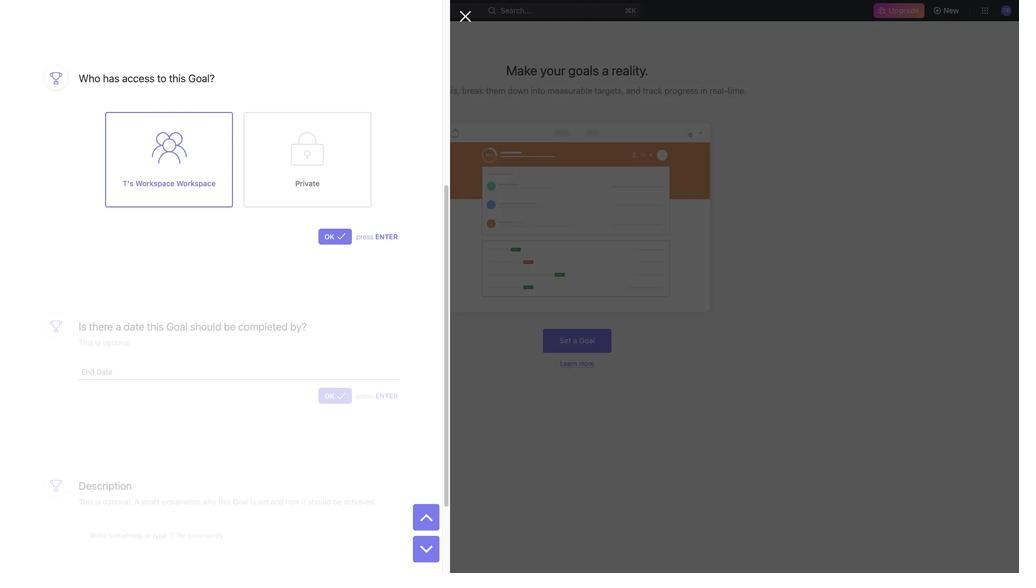 Task type: describe. For each thing, give the bounding box(es) containing it.
progress
[[665, 86, 699, 96]]

has
[[103, 72, 120, 84]]

ok button for who has access to this goal?
[[319, 229, 352, 245]]

tree inside sidebar navigation
[[4, 221, 131, 364]]

upgrade link
[[874, 3, 925, 18]]

inbox link
[[4, 70, 131, 87]]

make your goals a reality.
[[506, 63, 648, 78]]

ok for who has access to this goal?
[[325, 232, 335, 241]]

1 vertical spatial a
[[116, 321, 121, 333]]

who
[[79, 72, 100, 84]]

is there a date this goal should be completed by?
[[79, 321, 307, 333]]

them
[[486, 86, 506, 96]]

and
[[627, 86, 641, 96]]

is
[[79, 321, 86, 333]]

2 workspace from the left
[[177, 179, 216, 188]]

set a goal
[[560, 336, 595, 345]]

t's
[[123, 179, 134, 188]]

to
[[157, 72, 166, 84]]

press for who has access to this goal?
[[356, 232, 374, 241]]

new
[[944, 6, 959, 15]]

track
[[643, 86, 663, 96]]

create
[[408, 86, 433, 96]]

learn more link
[[560, 360, 594, 368]]

t's workspace workspace
[[123, 179, 216, 188]]

time.
[[728, 86, 747, 96]]

set
[[560, 336, 571, 345]]

private
[[295, 179, 320, 188]]

1 horizontal spatial a
[[573, 336, 577, 345]]

ok for is there a date this goal should be completed by?
[[325, 392, 335, 401]]

enter for is there a date this goal should be completed by?
[[375, 392, 398, 401]]

sidebar navigation
[[0, 21, 135, 573]]

your
[[540, 63, 566, 78]]

goals,
[[436, 86, 460, 96]]

learn more
[[560, 360, 594, 368]]

inbox
[[25, 73, 44, 82]]

new button
[[929, 2, 966, 19]]

access
[[122, 72, 155, 84]]



Task type: locate. For each thing, give the bounding box(es) containing it.
date
[[124, 321, 144, 333]]

goal?
[[188, 72, 215, 84]]

0 horizontal spatial goal
[[166, 321, 188, 333]]

1 enter from the top
[[375, 232, 398, 241]]

0 vertical spatial this
[[169, 72, 186, 84]]

a
[[602, 63, 609, 78], [116, 321, 121, 333], [573, 336, 577, 345]]

ok
[[325, 232, 335, 241], [325, 392, 335, 401]]

2 press enter from the top
[[356, 392, 398, 401]]

1 vertical spatial press
[[356, 392, 374, 401]]

press enter for who has access to this goal?
[[356, 232, 398, 241]]

1 vertical spatial press enter
[[356, 392, 398, 401]]

press enter
[[356, 232, 398, 241], [356, 392, 398, 401]]

0 horizontal spatial workspace
[[136, 179, 175, 188]]

create goals, break them down into measurable targets, and track progress in real-time.
[[408, 86, 747, 96]]

ok button for is there a date this goal should be completed by?
[[319, 388, 352, 404]]

a right set
[[573, 336, 577, 345]]

ok button
[[319, 229, 352, 245], [319, 388, 352, 404]]

real-
[[710, 86, 728, 96]]

search...
[[501, 6, 531, 15]]

⌘k
[[625, 6, 637, 15]]

1 workspace from the left
[[136, 179, 175, 188]]

this for to
[[169, 72, 186, 84]]

dialog containing who has access to this goal?
[[0, 0, 471, 573]]

2 ok button from the top
[[319, 388, 352, 404]]

2 ok from the top
[[325, 392, 335, 401]]

press for is there a date this goal should be completed by?
[[356, 392, 374, 401]]

2 enter from the top
[[375, 392, 398, 401]]

goal inside dialog
[[166, 321, 188, 333]]

this right to
[[169, 72, 186, 84]]

press
[[356, 232, 374, 241], [356, 392, 374, 401]]

targets,
[[595, 86, 624, 96]]

enter for who has access to this goal?
[[375, 232, 398, 241]]

2 press from the top
[[356, 392, 374, 401]]

0 horizontal spatial this
[[147, 321, 164, 333]]

break
[[462, 86, 484, 96]]

description
[[79, 480, 132, 492]]

completed
[[238, 321, 288, 333]]

by?
[[290, 321, 307, 333]]

upgrade
[[889, 6, 919, 15]]

be
[[224, 321, 236, 333]]

a up targets,
[[602, 63, 609, 78]]

press enter for is there a date this goal should be completed by?
[[356, 392, 398, 401]]

in
[[701, 86, 708, 96]]

goals
[[568, 63, 599, 78]]

1 horizontal spatial workspace
[[177, 179, 216, 188]]

1 horizontal spatial this
[[169, 72, 186, 84]]

2 vertical spatial a
[[573, 336, 577, 345]]

learn
[[560, 360, 577, 368]]

0 vertical spatial goal
[[166, 321, 188, 333]]

tree
[[4, 221, 131, 364]]

make
[[506, 63, 538, 78]]

goal left "should"
[[166, 321, 188, 333]]

dialog
[[0, 0, 471, 573]]

this for date
[[147, 321, 164, 333]]

1 vertical spatial ok
[[325, 392, 335, 401]]

1 horizontal spatial goal
[[579, 336, 595, 345]]

1 ok from the top
[[325, 232, 335, 241]]

0 vertical spatial a
[[602, 63, 609, 78]]

1 ok button from the top
[[319, 229, 352, 245]]

there
[[89, 321, 113, 333]]

a left date on the bottom of page
[[116, 321, 121, 333]]

should
[[190, 321, 221, 333]]

1 vertical spatial this
[[147, 321, 164, 333]]

into
[[531, 86, 545, 96]]

reality.
[[612, 63, 648, 78]]

measurable
[[548, 86, 593, 96]]

this right date on the bottom of page
[[147, 321, 164, 333]]

1 press from the top
[[356, 232, 374, 241]]

0 vertical spatial ok
[[325, 232, 335, 241]]

0 vertical spatial enter
[[375, 232, 398, 241]]

goal right set
[[579, 336, 595, 345]]

workspace
[[136, 179, 175, 188], [177, 179, 216, 188]]

0 vertical spatial ok button
[[319, 229, 352, 245]]

0 vertical spatial press enter
[[356, 232, 398, 241]]

who has access to this goal?
[[79, 72, 215, 84]]

1 press enter from the top
[[356, 232, 398, 241]]

0 vertical spatial press
[[356, 232, 374, 241]]

this
[[169, 72, 186, 84], [147, 321, 164, 333]]

down
[[508, 86, 529, 96]]

2 horizontal spatial a
[[602, 63, 609, 78]]

1 vertical spatial enter
[[375, 392, 398, 401]]

goal
[[166, 321, 188, 333], [579, 336, 595, 345]]

0 horizontal spatial a
[[116, 321, 121, 333]]

1 vertical spatial ok button
[[319, 388, 352, 404]]

enter
[[375, 232, 398, 241], [375, 392, 398, 401]]

1 vertical spatial goal
[[579, 336, 595, 345]]

more
[[579, 360, 594, 368]]



Task type: vqa. For each thing, say whether or not it's contained in the screenshot.
agency management associated with Agency Management link to the bottom
no



